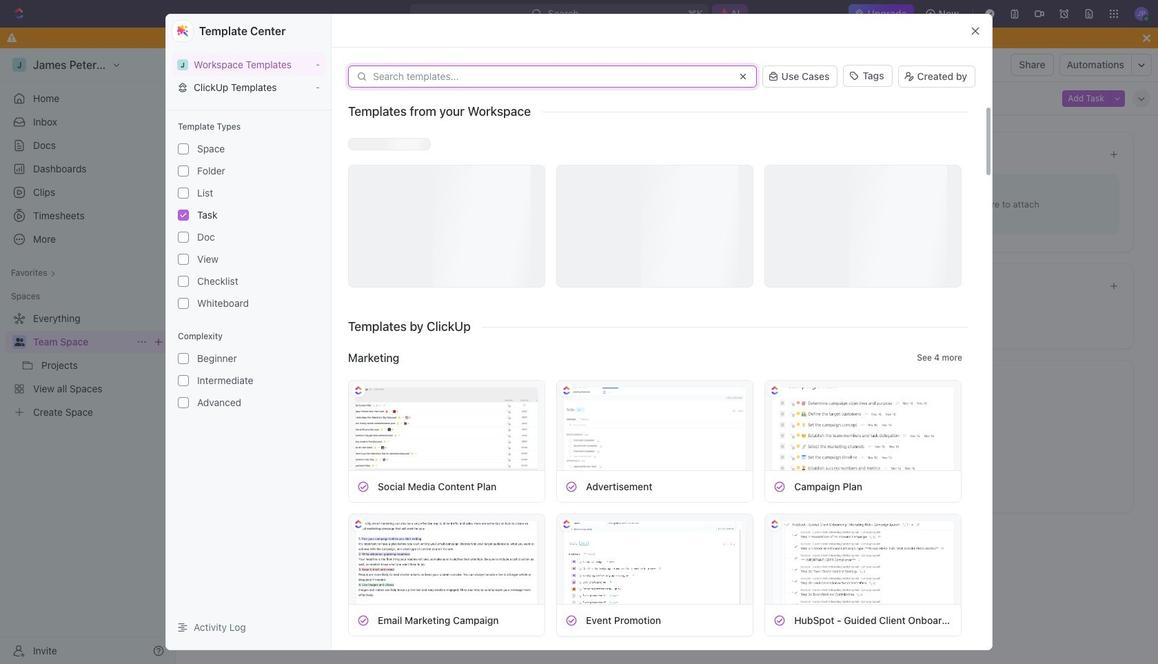 Task type: locate. For each thing, give the bounding box(es) containing it.
task template image
[[357, 480, 370, 493], [774, 480, 787, 493], [357, 614, 370, 627], [774, 614, 787, 627]]

user group image
[[189, 61, 197, 68], [14, 338, 24, 346]]

1 vertical spatial task template image
[[566, 614, 578, 627]]

1 vertical spatial user group image
[[14, 338, 24, 346]]

tree
[[6, 308, 170, 424]]

user group image inside tree
[[14, 338, 24, 346]]

0 vertical spatial user group image
[[189, 61, 197, 68]]

None checkbox
[[178, 143, 189, 155], [178, 166, 189, 177], [178, 188, 189, 199], [178, 232, 189, 243], [178, 254, 189, 265], [178, 276, 189, 287], [178, 353, 189, 364], [178, 375, 189, 386], [178, 143, 189, 155], [178, 166, 189, 177], [178, 188, 189, 199], [178, 232, 189, 243], [178, 254, 189, 265], [178, 276, 189, 287], [178, 353, 189, 364], [178, 375, 189, 386]]

tree inside sidebar navigation
[[6, 308, 170, 424]]

1 task template image from the top
[[566, 480, 578, 493]]

no most used docs image
[[636, 163, 691, 218]]

None checkbox
[[178, 210, 189, 221], [178, 298, 189, 309], [178, 397, 189, 408], [178, 210, 189, 221], [178, 298, 189, 309], [178, 397, 189, 408]]

0 horizontal spatial user group image
[[14, 338, 24, 346]]

0 vertical spatial task template image
[[566, 480, 578, 493]]

task template element
[[357, 480, 370, 493], [566, 480, 578, 493], [774, 480, 787, 493], [357, 614, 370, 627], [566, 614, 578, 627], [774, 614, 787, 627]]

task template image
[[566, 480, 578, 493], [566, 614, 578, 627]]

no lists icon. image
[[636, 394, 691, 449]]



Task type: vqa. For each thing, say whether or not it's contained in the screenshot.
top user group icon
yes



Task type: describe. For each thing, give the bounding box(es) containing it.
sidebar navigation
[[0, 48, 176, 664]]

1 horizontal spatial user group image
[[189, 61, 197, 68]]

2 task template image from the top
[[566, 614, 578, 627]]

james peterson's workspace, , element
[[177, 59, 188, 70]]

Search templates... text field
[[373, 71, 730, 82]]



